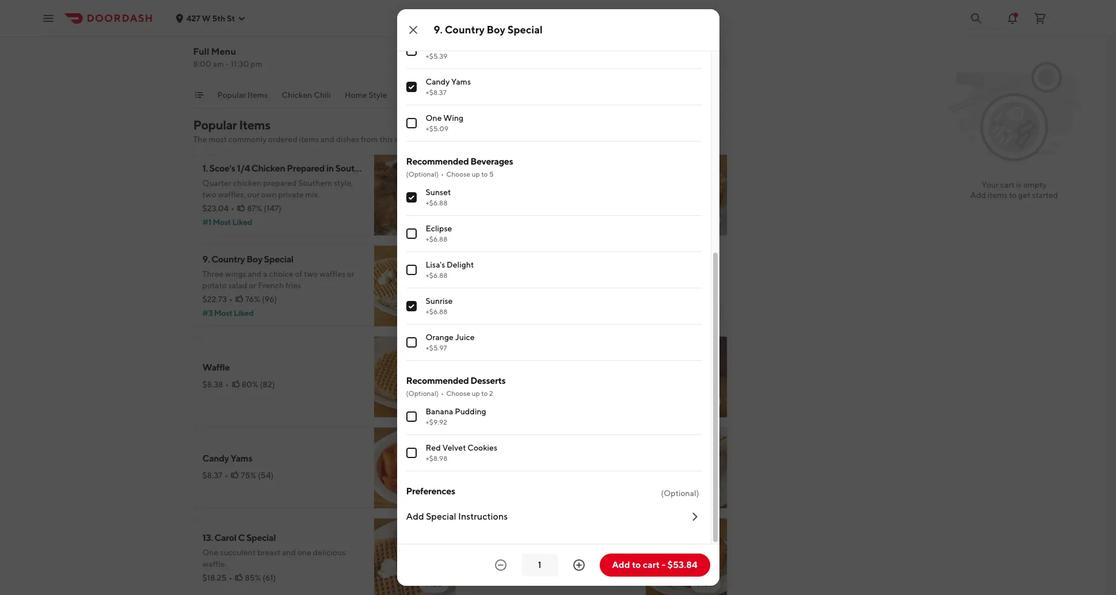 Task type: describe. For each thing, give the bounding box(es) containing it.
add for sunset image
[[698, 397, 713, 406]]

11:30
[[231, 59, 249, 68]]

1/4
[[237, 163, 250, 174]]

breast
[[257, 548, 280, 557]]

most for country
[[214, 309, 232, 318]]

add inside your cart is empty add items to get started
[[970, 191, 986, 200]]

choice
[[269, 269, 293, 279]]

home style
[[345, 90, 387, 100]]

+$9.92
[[426, 418, 447, 427]]

store
[[394, 135, 413, 144]]

$22.70
[[474, 289, 499, 298]]

sunrise
[[426, 297, 453, 306]]

79% (101)
[[518, 289, 552, 298]]

83%
[[515, 471, 530, 480]]

Item Search search field
[[561, 54, 718, 67]]

one wing image
[[645, 427, 727, 509]]

orange juice +$5.97
[[426, 333, 475, 352]]

style inside 1. scoe's 1/4 chicken prepared in southern style quarter chicken prepared southern style, two waffles, our own private mix.
[[375, 163, 395, 174]]

1.
[[202, 163, 208, 174]]

mac & cheese image
[[645, 154, 727, 236]]

add button for sunset
[[691, 393, 720, 411]]

candy for candy yams
[[202, 453, 229, 464]]

79%
[[518, 289, 533, 298]]

9. country boy special three wings and a choice of two waffles or potato salad or french fries
[[202, 254, 354, 290]]

own
[[261, 190, 277, 199]]

+$6.88 inside the lisa's delight +$6.88
[[426, 271, 447, 280]]

recommended beverages group
[[406, 156, 701, 361]]

delicious
[[313, 548, 346, 557]]

add for corn bread image
[[698, 579, 713, 588]]

(82)
[[260, 380, 275, 389]]

87% (147)
[[247, 204, 281, 213]]

wings
[[225, 269, 246, 279]]

two inside 1. scoe's 1/4 chicken prepared in southern style quarter chicken prepared southern style, two waffles, our own private mix.
[[202, 190, 216, 199]]

0 vertical spatial bread
[[609, 260, 634, 271]]

recommended beverages (optional) • choose up to 5
[[406, 156, 513, 179]]

1 vertical spatial corn
[[474, 544, 494, 555]]

1 & from the left
[[507, 260, 513, 271]]

st
[[227, 14, 235, 23]]

sunset +$6.88
[[426, 188, 451, 207]]

13.
[[202, 532, 213, 543]]

candy for candy yams +$8.37
[[426, 77, 450, 86]]

a
[[263, 269, 267, 279]]

$53.84
[[667, 559, 698, 570]]

banana
[[426, 407, 453, 416]]

to for desserts
[[481, 389, 488, 398]]

red velvet cookies +$8.98
[[426, 443, 497, 463]]

add for one wing image
[[698, 488, 713, 497]]

$8.37
[[202, 471, 222, 480]]

scoe's
[[209, 163, 235, 174]]

desserts
[[470, 375, 505, 386]]

popular for popular items
[[217, 90, 246, 100]]

add button for candy yams
[[419, 483, 449, 502]]

items inside popular items the most commonly ordered items and dishes from this store
[[299, 135, 319, 144]]

popular items button
[[217, 89, 268, 108]]

add to cart - $53.84 button
[[599, 554, 710, 577]]

75%
[[241, 471, 256, 480]]

add for "13. carol c special" image
[[426, 579, 442, 588]]

0 items, open order cart image
[[1033, 11, 1047, 25]]

5th
[[212, 14, 225, 23]]

to inside "button"
[[632, 559, 641, 570]]

popular for popular items the most commonly ordered items and dishes from this store
[[193, 117, 237, 132]]

from
[[361, 135, 378, 144]]

76% (96)
[[245, 295, 277, 304]]

add button for corn bread
[[691, 574, 720, 593]]

combos
[[426, 90, 457, 100]]

cookies
[[468, 443, 497, 453]]

85% (61)
[[245, 573, 276, 582]]

• for $18.25
[[229, 573, 232, 582]]

$5.39 •
[[474, 562, 501, 571]]

1 vertical spatial bread
[[496, 544, 520, 555]]

boy for 9. country boy special
[[487, 24, 505, 36]]

9. country boy special dialog
[[397, 0, 719, 586]]

potato
[[202, 281, 227, 290]]

corn bread image
[[645, 518, 727, 595]]

this
[[380, 135, 393, 144]]

427 w 5th st button
[[175, 14, 247, 23]]

+$5.09
[[426, 124, 448, 133]]

• for $22.73
[[229, 295, 233, 304]]

dishes
[[336, 135, 359, 144]]

0 vertical spatial corn
[[587, 260, 608, 271]]

sunset image
[[645, 336, 727, 418]]

chili
[[314, 90, 331, 100]]

mac
[[488, 260, 505, 271]]

yams for candy yams
[[230, 453, 252, 464]]

add to cart - $53.84
[[612, 559, 698, 570]]

recommended desserts group
[[406, 375, 701, 472]]

choose for desserts
[[446, 389, 470, 398]]

add for waffle image
[[426, 397, 442, 406]]

red
[[426, 443, 441, 453]]

$5.39
[[474, 562, 495, 571]]

country for 9. country boy special
[[445, 24, 485, 36]]

liked for boy
[[234, 309, 254, 318]]

and inside 9. country boy special three wings and a choice of two waffles or potato salad or french fries
[[248, 269, 262, 279]]

add button for $5.09
[[691, 483, 720, 502]]

beverages
[[470, 156, 513, 167]]

$8.38
[[202, 380, 223, 389]]

2
[[489, 389, 493, 398]]

prepared
[[287, 163, 325, 174]]

chicken
[[233, 178, 262, 188]]

empty
[[1023, 180, 1047, 189]]

c
[[238, 532, 245, 543]]

80% (82)
[[242, 380, 275, 389]]

#1 most liked
[[202, 218, 252, 227]]

+$5.97
[[426, 344, 447, 352]]

+$6.88 for sunset
[[426, 199, 447, 207]]

recommended desserts (optional) • choose up to 2
[[406, 375, 505, 398]]

(51)
[[531, 562, 544, 571]]

special for 9. country boy special three wings and a choice of two waffles or potato salad or french fries
[[264, 254, 293, 265]]

add special instructions button
[[406, 501, 701, 533]]

the
[[193, 135, 207, 144]]

+$8.37
[[426, 88, 446, 97]]

5
[[489, 170, 494, 179]]

home style button
[[345, 89, 387, 108]]

items for popular items
[[248, 90, 268, 100]]

+$6.88 for eclipse
[[426, 235, 447, 244]]

add special instructions
[[406, 511, 508, 522]]

three
[[202, 269, 224, 279]]

9. for 9. country boy special
[[434, 24, 443, 36]]

0 vertical spatial or
[[347, 269, 354, 279]]

(54) for 83% (54)
[[532, 471, 548, 480]]

add for 9. country boy special 'image'
[[426, 306, 442, 315]]

9. country boy special
[[434, 24, 543, 36]]

add button for waffle
[[419, 393, 449, 411]]

+$8.98
[[426, 454, 447, 463]]

and inside sunset lemonade and fruit punch.
[[515, 372, 529, 381]]

open menu image
[[41, 11, 55, 25]]

house combos
[[401, 90, 457, 100]]

waffle.
[[202, 559, 227, 569]]

recommended for recommended beverages
[[406, 156, 469, 167]]

home
[[345, 90, 367, 100]]

choose for beverages
[[446, 170, 470, 179]]

22. mac & cheese, greens & corn bread combo
[[474, 260, 666, 271]]

$8.37 •
[[202, 471, 228, 480]]

• inside recommended desserts (optional) • choose up to 2
[[441, 389, 444, 398]]

add for candy yams image
[[426, 488, 442, 497]]

special inside button
[[426, 511, 456, 522]]

country for 9. country boy special three wings and a choice of two waffles or potato salad or french fries
[[211, 254, 245, 265]]

orange
[[426, 333, 453, 342]]



Task type: locate. For each thing, give the bounding box(es) containing it.
(54) right 75% at the left bottom
[[258, 471, 274, 480]]

& right the mac
[[507, 260, 513, 271]]

2 choose from the top
[[446, 389, 470, 398]]

sunset down recommended beverages (optional) • choose up to 5
[[426, 188, 451, 197]]

or
[[347, 269, 354, 279], [249, 281, 256, 290]]

1 vertical spatial choose
[[446, 389, 470, 398]]

up inside recommended desserts (optional) • choose up to 2
[[472, 389, 480, 398]]

0 vertical spatial popular
[[217, 90, 246, 100]]

0 horizontal spatial waffle
[[202, 362, 230, 373]]

pm
[[251, 59, 262, 68]]

country inside dialog
[[445, 24, 485, 36]]

two down quarter
[[202, 190, 216, 199]]

• for $8.38
[[225, 380, 229, 389]]

in
[[326, 163, 334, 174]]

recommended down the +$5.09
[[406, 156, 469, 167]]

0 vertical spatial two
[[202, 190, 216, 199]]

1 vertical spatial (optional)
[[406, 389, 439, 398]]

country
[[445, 24, 485, 36], [211, 254, 245, 265]]

$23.04
[[202, 204, 229, 213]]

and left one
[[282, 548, 296, 557]]

9. inside 9. country boy special three wings and a choice of two waffles or potato salad or french fries
[[202, 254, 210, 265]]

427
[[186, 14, 200, 23]]

to inside recommended beverages (optional) • choose up to 5
[[481, 170, 488, 179]]

1 vertical spatial southern
[[298, 178, 332, 188]]

9. for 9. country boy special three wings and a choice of two waffles or potato salad or french fries
[[202, 254, 210, 265]]

2 vertical spatial (optional)
[[661, 489, 699, 498]]

1 vertical spatial sunset
[[474, 356, 502, 367]]

75% (54)
[[241, 471, 274, 480]]

chicken inside 1. scoe's 1/4 chicken prepared in southern style quarter chicken prepared southern style, two waffles, our own private mix.
[[251, 163, 285, 174]]

1 horizontal spatial corn
[[587, 260, 608, 271]]

french
[[258, 281, 284, 290]]

banana pudding +$9.92
[[426, 407, 486, 427]]

cart left is
[[1000, 180, 1014, 189]]

1 horizontal spatial candy
[[426, 77, 450, 86]]

recommended for recommended desserts
[[406, 375, 469, 386]]

to left 2
[[481, 389, 488, 398]]

and left 'fruit'
[[515, 372, 529, 381]]

two inside 9. country boy special three wings and a choice of two waffles or potato salad or french fries
[[304, 269, 318, 279]]

• down waffles,
[[231, 204, 234, 213]]

fries
[[285, 281, 301, 290]]

0 vertical spatial -
[[226, 59, 229, 68]]

1 horizontal spatial southern
[[335, 163, 373, 174]]

0 vertical spatial cart
[[1000, 180, 1014, 189]]

• right the $18.25
[[229, 573, 232, 582]]

up left 5
[[472, 170, 480, 179]]

+$6.88 down eclipse
[[426, 235, 447, 244]]

of
[[295, 269, 302, 279]]

up
[[472, 170, 480, 179], [472, 389, 480, 398]]

our
[[247, 190, 259, 199]]

(61)
[[263, 573, 276, 582]]

cart left $53.84
[[643, 559, 660, 570]]

1 horizontal spatial one
[[426, 114, 442, 123]]

house
[[401, 90, 424, 100]]

boy inside dialog
[[487, 24, 505, 36]]

notification bell image
[[1006, 11, 1019, 25]]

items for popular items the most commonly ordered items and dishes from this store
[[239, 117, 270, 132]]

2 recommended from the top
[[406, 375, 469, 386]]

add for 1. scoe's 1/4 chicken prepared in southern style image
[[426, 215, 442, 224]]

add
[[970, 191, 986, 200], [426, 215, 442, 224], [698, 215, 713, 224], [426, 306, 442, 315], [698, 306, 713, 315], [426, 397, 442, 406], [698, 397, 713, 406], [426, 488, 442, 497], [698, 488, 713, 497], [406, 511, 424, 522], [612, 559, 630, 570], [426, 579, 442, 588], [698, 579, 713, 588]]

items down pm
[[248, 90, 268, 100]]

2 up from the top
[[472, 389, 480, 398]]

+$6.88 inside eclipse +$6.88
[[426, 235, 447, 244]]

0 vertical spatial one
[[426, 114, 442, 123]]

candy yams
[[202, 453, 252, 464]]

1 horizontal spatial two
[[304, 269, 318, 279]]

0 vertical spatial country
[[445, 24, 485, 36]]

0 vertical spatial up
[[472, 170, 480, 179]]

candy inside 'candy yams +$8.37'
[[426, 77, 450, 86]]

chicken up the prepared
[[251, 163, 285, 174]]

choose inside recommended beverages (optional) • choose up to 5
[[446, 170, 470, 179]]

1 vertical spatial popular
[[193, 117, 237, 132]]

add button for 13. carol c special
[[419, 574, 449, 593]]

items right the ordered
[[299, 135, 319, 144]]

or right waffles
[[347, 269, 354, 279]]

eclipse +$6.88
[[426, 224, 452, 244]]

corn up $5.39
[[474, 544, 494, 555]]

popular inside button
[[217, 90, 246, 100]]

2 & from the left
[[580, 260, 586, 271]]

0 horizontal spatial or
[[249, 281, 256, 290]]

commonly
[[228, 135, 267, 144]]

recommended
[[406, 156, 469, 167], [406, 375, 469, 386]]

or up 76%
[[249, 281, 256, 290]]

$22.73
[[202, 295, 227, 304]]

popular inside popular items the most commonly ordered items and dishes from this store
[[193, 117, 237, 132]]

1 vertical spatial items
[[239, 117, 270, 132]]

0 horizontal spatial cart
[[643, 559, 660, 570]]

0 vertical spatial waffle
[[426, 5, 450, 14]]

• right $22.70
[[502, 289, 505, 298]]

0 horizontal spatial yams
[[230, 453, 252, 464]]

0 horizontal spatial &
[[507, 260, 513, 271]]

and inside the 13. carol c special one succulent breast and one delicious waffle.
[[282, 548, 296, 557]]

style,
[[334, 178, 353, 188]]

sunset inside recommended beverages group
[[426, 188, 451, 197]]

0 horizontal spatial bread
[[496, 544, 520, 555]]

delight
[[447, 260, 474, 270]]

0 horizontal spatial southern
[[298, 178, 332, 188]]

one inside one wing +$5.09
[[426, 114, 442, 123]]

1 up from the top
[[472, 170, 480, 179]]

cart inside "button"
[[643, 559, 660, 570]]

wing
[[443, 114, 463, 123]]

instructions
[[458, 511, 508, 522]]

yams up combos
[[451, 77, 471, 86]]

(54) for 75% (54)
[[258, 471, 274, 480]]

1 vertical spatial chicken
[[251, 163, 285, 174]]

cart inside your cart is empty add items to get started
[[1000, 180, 1014, 189]]

1 vertical spatial most
[[214, 309, 232, 318]]

1 horizontal spatial boy
[[487, 24, 505, 36]]

0 horizontal spatial candy
[[202, 453, 229, 464]]

items inside button
[[248, 90, 268, 100]]

4 +$6.88 from the top
[[426, 308, 447, 316]]

0 vertical spatial candy
[[426, 77, 450, 86]]

1 horizontal spatial 9.
[[434, 24, 443, 36]]

most for scoe's
[[213, 218, 231, 227]]

candy
[[426, 77, 450, 86], [202, 453, 229, 464]]

velvet
[[442, 443, 466, 453]]

and left dishes
[[320, 135, 334, 144]]

add for mac & cheese "image" on the right of page
[[698, 215, 713, 224]]

1 horizontal spatial items
[[988, 191, 1007, 200]]

0 vertical spatial southern
[[335, 163, 373, 174]]

country up +$5.39 at the left of page
[[445, 24, 485, 36]]

0 horizontal spatial -
[[226, 59, 229, 68]]

0 vertical spatial liked
[[232, 218, 252, 227]]

1 horizontal spatial (54)
[[532, 471, 548, 480]]

+$6.88 down sunrise
[[426, 308, 447, 316]]

0 vertical spatial 9.
[[434, 24, 443, 36]]

• for $5.09
[[499, 471, 502, 480]]

preferences
[[406, 486, 455, 497]]

0 horizontal spatial one
[[202, 548, 218, 557]]

$5.09
[[474, 471, 496, 480]]

1 vertical spatial style
[[375, 163, 395, 174]]

southern up mix.
[[298, 178, 332, 188]]

- left $53.84
[[662, 559, 666, 570]]

• for $8.37
[[225, 471, 228, 480]]

& right greens
[[580, 260, 586, 271]]

#1
[[202, 218, 211, 227]]

am
[[213, 59, 224, 68]]

1 vertical spatial recommended
[[406, 375, 469, 386]]

yams up 75% at the left bottom
[[230, 453, 252, 464]]

boy for 9. country boy special three wings and a choice of two waffles or potato salad or french fries
[[246, 254, 262, 265]]

items up commonly
[[239, 117, 270, 132]]

0 horizontal spatial boy
[[246, 254, 262, 265]]

recommended inside recommended beverages (optional) • choose up to 5
[[406, 156, 469, 167]]

choose
[[446, 170, 470, 179], [446, 389, 470, 398]]

special
[[507, 24, 543, 36], [264, 254, 293, 265], [426, 511, 456, 522], [246, 532, 276, 543]]

full
[[193, 46, 209, 57]]

one up the waffle.
[[202, 548, 218, 557]]

+$6.88 up eclipse
[[426, 199, 447, 207]]

popular
[[217, 90, 246, 100], [193, 117, 237, 132]]

is
[[1016, 180, 1022, 189]]

&
[[507, 260, 513, 271], [580, 260, 586, 271]]

your cart is empty add items to get started
[[970, 180, 1058, 200]]

$18.25
[[202, 573, 226, 582]]

1 recommended from the top
[[406, 156, 469, 167]]

punch.
[[547, 372, 572, 381]]

(optional) inside recommended desserts (optional) • choose up to 2
[[406, 389, 439, 398]]

group inside 9. country boy special dialog
[[406, 0, 701, 142]]

waffle up +$5.39 at the left of page
[[426, 5, 450, 14]]

special inside 9. country boy special three wings and a choice of two waffles or potato salad or french fries
[[264, 254, 293, 265]]

special inside the 13. carol c special one succulent breast and one delicious waffle.
[[246, 532, 276, 543]]

#3 most liked
[[202, 309, 254, 318]]

0 vertical spatial yams
[[451, 77, 471, 86]]

two
[[202, 190, 216, 199], [304, 269, 318, 279]]

1 vertical spatial candy
[[202, 453, 229, 464]]

two right of
[[304, 269, 318, 279]]

- inside 'full menu 8:00 am - 11:30 pm'
[[226, 59, 229, 68]]

0 vertical spatial chicken
[[282, 90, 312, 100]]

group containing waffle
[[406, 0, 701, 142]]

None checkbox
[[406, 9, 416, 20], [406, 46, 416, 56], [406, 118, 416, 129], [406, 229, 416, 239], [406, 301, 416, 312], [406, 337, 416, 348], [406, 448, 416, 458], [406, 9, 416, 20], [406, 46, 416, 56], [406, 118, 416, 129], [406, 229, 416, 239], [406, 301, 416, 312], [406, 337, 416, 348], [406, 448, 416, 458]]

1 vertical spatial yams
[[230, 453, 252, 464]]

1 (54) from the left
[[258, 471, 274, 480]]

(optional) for recommended desserts
[[406, 389, 439, 398]]

up left 2
[[472, 389, 480, 398]]

close 9. country boy special image
[[406, 23, 420, 37]]

0 horizontal spatial two
[[202, 190, 216, 199]]

1 horizontal spatial bread
[[609, 260, 634, 271]]

yams for candy yams +$8.37
[[451, 77, 471, 86]]

• up banana
[[441, 389, 444, 398]]

• for $23.04
[[231, 204, 234, 213]]

chicken inside 'button'
[[282, 90, 312, 100]]

• right $8.38
[[225, 380, 229, 389]]

1 horizontal spatial cart
[[1000, 180, 1014, 189]]

menu
[[211, 46, 236, 57]]

to for beverages
[[481, 170, 488, 179]]

sunset up lemonade
[[474, 356, 502, 367]]

liked for 1/4
[[232, 218, 252, 227]]

1 vertical spatial one
[[202, 548, 218, 557]]

chicken chili button
[[282, 89, 331, 108]]

decrease quantity by 1 image
[[494, 558, 507, 572]]

1 horizontal spatial waffle
[[426, 5, 450, 14]]

country inside 9. country boy special three wings and a choice of two waffles or potato salad or french fries
[[211, 254, 245, 265]]

sunset inside sunset lemonade and fruit punch.
[[474, 356, 502, 367]]

1 vertical spatial country
[[211, 254, 245, 265]]

1 vertical spatial up
[[472, 389, 480, 398]]

one up the +$5.09
[[426, 114, 442, 123]]

fruit
[[530, 372, 545, 381]]

to left get
[[1009, 191, 1017, 200]]

2 (54) from the left
[[532, 471, 548, 480]]

0 horizontal spatial corn
[[474, 544, 494, 555]]

1 vertical spatial 9.
[[202, 254, 210, 265]]

recommended up banana
[[406, 375, 469, 386]]

choose up sunset +$6.88
[[446, 170, 470, 179]]

sunset
[[426, 188, 451, 197], [474, 356, 502, 367]]

to left 5
[[481, 170, 488, 179]]

9. inside dialog
[[434, 24, 443, 36]]

0 horizontal spatial 9.
[[202, 254, 210, 265]]

to inside recommended desserts (optional) • choose up to 2
[[481, 389, 488, 398]]

1 horizontal spatial yams
[[451, 77, 471, 86]]

1 horizontal spatial &
[[580, 260, 586, 271]]

special for 13. carol c special one succulent breast and one delicious waffle.
[[246, 532, 276, 543]]

• up #3 most liked
[[229, 295, 233, 304]]

+$6.88 inside sunrise +$6.88
[[426, 308, 447, 316]]

0 vertical spatial items
[[248, 90, 268, 100]]

most down "$23.04 •"
[[213, 218, 231, 227]]

popular down 11:30
[[217, 90, 246, 100]]

9. up 'three'
[[202, 254, 210, 265]]

items inside your cart is empty add items to get started
[[988, 191, 1007, 200]]

waffle inside 9. country boy special dialog
[[426, 5, 450, 14]]

82%
[[514, 562, 529, 571]]

1 horizontal spatial -
[[662, 559, 666, 570]]

1 horizontal spatial sunset
[[474, 356, 502, 367]]

• right $5.09
[[499, 471, 502, 480]]

1 choose from the top
[[446, 170, 470, 179]]

yams inside 'candy yams +$8.37'
[[451, 77, 471, 86]]

group
[[406, 0, 701, 142]]

13. carol c special image
[[374, 518, 456, 595]]

0 horizontal spatial (54)
[[258, 471, 274, 480]]

0 horizontal spatial items
[[299, 135, 319, 144]]

(optional)
[[406, 170, 439, 179], [406, 389, 439, 398], [661, 489, 699, 498]]

to for cart
[[1009, 191, 1017, 200]]

add inside "button"
[[612, 559, 630, 570]]

house combos button
[[401, 89, 457, 108]]

1 vertical spatial or
[[249, 281, 256, 290]]

1 vertical spatial cart
[[643, 559, 660, 570]]

sunset lemonade and fruit punch.
[[474, 356, 572, 381]]

sunset for sunset lemonade and fruit punch.
[[474, 356, 502, 367]]

waffles,
[[218, 190, 246, 199]]

• right $5.39
[[497, 562, 501, 571]]

1 +$6.88 from the top
[[426, 199, 447, 207]]

candy up $8.37 •
[[202, 453, 229, 464]]

$23.04 •
[[202, 204, 234, 213]]

get
[[1018, 191, 1030, 200]]

8:00
[[193, 59, 211, 68]]

(optional) for recommended beverages
[[406, 170, 439, 179]]

corn right greens
[[587, 260, 608, 271]]

one inside the 13. carol c special one succulent breast and one delicious waffle.
[[202, 548, 218, 557]]

0 vertical spatial boy
[[487, 24, 505, 36]]

to
[[481, 170, 488, 179], [1009, 191, 1017, 200], [481, 389, 488, 398], [632, 559, 641, 570]]

2 +$6.88 from the top
[[426, 235, 447, 244]]

3 +$6.88 from the top
[[426, 271, 447, 280]]

waffle image
[[374, 336, 456, 418]]

and inside popular items the most commonly ordered items and dishes from this store
[[320, 135, 334, 144]]

0 vertical spatial items
[[299, 135, 319, 144]]

boy
[[487, 24, 505, 36], [246, 254, 262, 265]]

waffles
[[319, 269, 345, 279]]

0 vertical spatial sunset
[[426, 188, 451, 197]]

85%
[[245, 573, 261, 582]]

bread up decrease quantity by 1 icon
[[496, 544, 520, 555]]

candy up +$8.37
[[426, 77, 450, 86]]

(optional) inside recommended beverages (optional) • choose up to 5
[[406, 170, 439, 179]]

sunrise +$6.88
[[426, 297, 453, 316]]

13. carol c special one succulent breast and one delicious waffle.
[[202, 532, 346, 569]]

1 horizontal spatial country
[[445, 24, 485, 36]]

style inside button
[[369, 90, 387, 100]]

0 vertical spatial most
[[213, 218, 231, 227]]

1 horizontal spatial or
[[347, 269, 354, 279]]

special for 9. country boy special
[[507, 24, 543, 36]]

add button for 9. country boy special
[[419, 302, 449, 320]]

chicken left the chili
[[282, 90, 312, 100]]

1 vertical spatial -
[[662, 559, 666, 570]]

liked
[[232, 218, 252, 227], [234, 309, 254, 318]]

popular up 'most'
[[193, 117, 237, 132]]

+$6.88 inside sunset +$6.88
[[426, 199, 447, 207]]

1 vertical spatial two
[[304, 269, 318, 279]]

items inside popular items the most commonly ordered items and dishes from this store
[[239, 117, 270, 132]]

1. scoe's 1/4 chicken prepared in southern style image
[[374, 154, 456, 236]]

None checkbox
[[406, 82, 416, 92], [406, 192, 416, 203], [406, 265, 416, 275], [406, 412, 416, 422], [406, 82, 416, 92], [406, 192, 416, 203], [406, 265, 416, 275], [406, 412, 416, 422]]

(54) right 83%
[[532, 471, 548, 480]]

• for $22.70
[[502, 289, 505, 298]]

popular items
[[217, 90, 268, 100]]

cheese,
[[514, 260, 547, 271]]

southern
[[335, 163, 373, 174], [298, 178, 332, 188]]

salad
[[228, 281, 247, 290]]

• right the $8.37
[[225, 471, 228, 480]]

style right "home"
[[369, 90, 387, 100]]

+$6.88 for sunrise
[[426, 308, 447, 316]]

choose up pudding
[[446, 389, 470, 398]]

and
[[320, 135, 334, 144], [248, 269, 262, 279], [515, 372, 529, 381], [282, 548, 296, 557]]

add button for 1. scoe's 1/4 chicken prepared in southern style
[[419, 211, 449, 229]]

liked down 76%
[[234, 309, 254, 318]]

• up sunset +$6.88
[[441, 170, 444, 179]]

9. right close 9. country boy special icon
[[434, 24, 443, 36]]

country up 'wings'
[[211, 254, 245, 265]]

• inside recommended beverages (optional) • choose up to 5
[[441, 170, 444, 179]]

Current quantity is 1 number field
[[528, 559, 551, 572]]

sunset for sunset +$6.88
[[426, 188, 451, 197]]

most down $22.73 •
[[214, 309, 232, 318]]

southern up style,
[[335, 163, 373, 174]]

1 vertical spatial items
[[988, 191, 1007, 200]]

items down your
[[988, 191, 1007, 200]]

•
[[441, 170, 444, 179], [231, 204, 234, 213], [502, 289, 505, 298], [229, 295, 233, 304], [225, 380, 229, 389], [441, 389, 444, 398], [225, 471, 228, 480], [499, 471, 502, 480], [497, 562, 501, 571], [229, 573, 232, 582]]

+$6.88 down lisa's
[[426, 271, 447, 280]]

one
[[426, 114, 442, 123], [202, 548, 218, 557]]

quarter
[[202, 178, 231, 188]]

0 horizontal spatial sunset
[[426, 188, 451, 197]]

$18.25 •
[[202, 573, 232, 582]]

9. country boy special image
[[374, 245, 456, 327]]

one
[[297, 548, 311, 557]]

most
[[209, 135, 227, 144]]

waffle
[[426, 5, 450, 14], [202, 362, 230, 373]]

recommended inside recommended desserts (optional) • choose up to 2
[[406, 375, 469, 386]]

1 vertical spatial boy
[[246, 254, 262, 265]]

(147)
[[264, 204, 281, 213]]

choose inside recommended desserts (optional) • choose up to 2
[[446, 389, 470, 398]]

style down this
[[375, 163, 395, 174]]

0 vertical spatial style
[[369, 90, 387, 100]]

and left a
[[248, 269, 262, 279]]

boy inside 9. country boy special three wings and a choice of two waffles or potato salad or french fries
[[246, 254, 262, 265]]

- right am
[[226, 59, 229, 68]]

waffle up '$8.38 •'
[[202, 362, 230, 373]]

1 vertical spatial liked
[[234, 309, 254, 318]]

up inside recommended beverages (optional) • choose up to 5
[[472, 170, 480, 179]]

0 vertical spatial choose
[[446, 170, 470, 179]]

0 vertical spatial recommended
[[406, 156, 469, 167]]

increase quantity by 1 image
[[572, 558, 586, 572]]

bread left the combo
[[609, 260, 634, 271]]

0 vertical spatial (optional)
[[406, 170, 439, 179]]

up for beverages
[[472, 170, 480, 179]]

1 vertical spatial waffle
[[202, 362, 230, 373]]

to inside your cart is empty add items to get started
[[1009, 191, 1017, 200]]

0 horizontal spatial country
[[211, 254, 245, 265]]

items
[[299, 135, 319, 144], [988, 191, 1007, 200]]

candy yams image
[[374, 427, 456, 509]]

liked down 87%
[[232, 218, 252, 227]]

- inside "button"
[[662, 559, 666, 570]]

$8.38 •
[[202, 380, 229, 389]]

to left $53.84
[[632, 559, 641, 570]]

(96)
[[262, 295, 277, 304]]

up for desserts
[[472, 389, 480, 398]]



Task type: vqa. For each thing, say whether or not it's contained in the screenshot.
"76% (96)" on the left
yes



